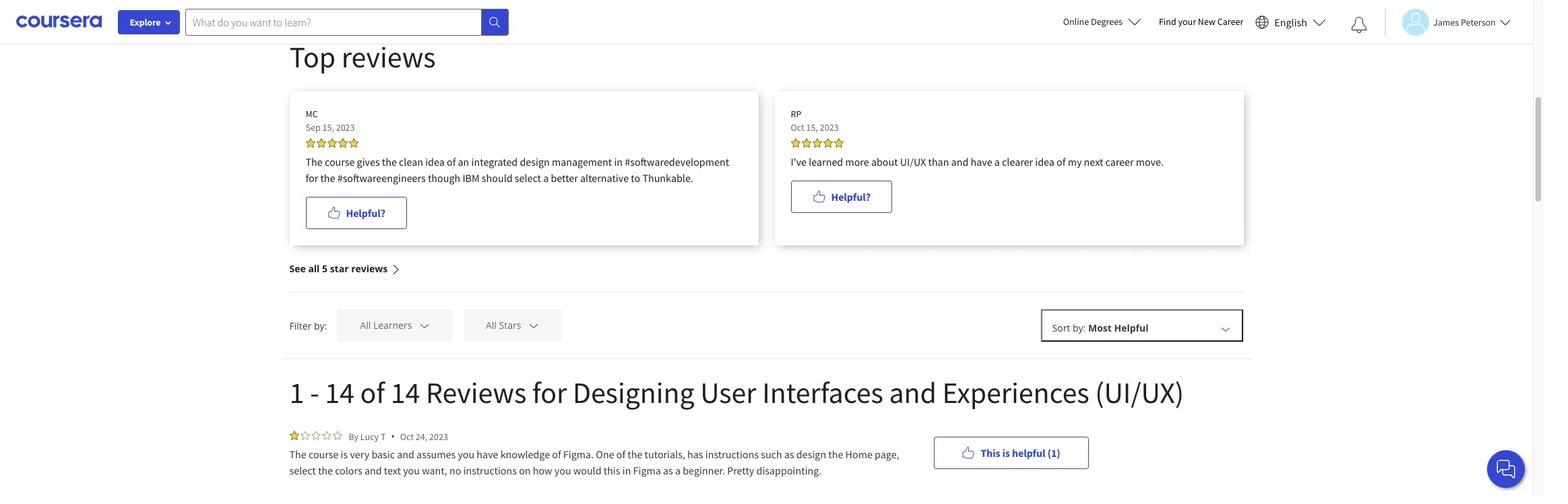 Task type: describe. For each thing, give the bounding box(es) containing it.
all stars button
[[464, 309, 562, 342]]

2 horizontal spatial a
[[995, 155, 1000, 169]]

chat with us image
[[1496, 458, 1518, 480]]

management
[[552, 155, 612, 169]]

all stars
[[486, 319, 521, 332]]

of left my
[[1057, 155, 1066, 169]]

1
[[290, 374, 304, 411]]

though
[[428, 171, 461, 185]]

is inside button
[[1003, 446, 1011, 459]]

about
[[872, 155, 898, 169]]

rp oct 15, 2023
[[791, 108, 839, 133]]

english button
[[1251, 0, 1332, 44]]

find your new career link
[[1153, 13, 1251, 30]]

clean
[[399, 155, 423, 169]]

1 vertical spatial as
[[663, 464, 673, 477]]

experiences
[[943, 374, 1090, 411]]

chevron down image for stars
[[528, 320, 540, 332]]

one
[[596, 448, 615, 461]]

than
[[929, 155, 950, 169]]

helpful? button for course
[[306, 197, 407, 229]]

text
[[384, 464, 401, 477]]

select inside the course gives the clean idea of an integrated design management in #softwaredevelopment for the #softwareengineers though ibm should select a better alternative to thunkable.
[[515, 171, 541, 185]]

2 idea from the left
[[1036, 155, 1055, 169]]

design inside the course is very basic and assumes you have knowledge of figma. one of the tutorials, has instructions such as design the home page, select the colors and text you want, no instructions on how you would this in figma as a beginner. pretty disappointing.
[[797, 448, 827, 461]]

of inside the course gives the clean idea of an integrated design management in #softwaredevelopment for the #softwareengineers though ibm should select a better alternative to thunkable.
[[447, 155, 456, 169]]

very
[[350, 448, 370, 461]]

this
[[604, 464, 621, 477]]

this is helpful (1)
[[981, 446, 1061, 459]]

clearer
[[1003, 155, 1034, 169]]

tutorials,
[[645, 448, 686, 461]]

stars
[[499, 319, 521, 332]]

james
[[1434, 16, 1460, 28]]

i've
[[791, 155, 807, 169]]

15, for course
[[323, 121, 334, 133]]

would
[[574, 464, 602, 477]]

all learners button
[[338, 309, 453, 342]]

career
[[1106, 155, 1134, 169]]

james peterson
[[1434, 16, 1497, 28]]

reviews
[[426, 374, 527, 411]]

move.
[[1137, 155, 1164, 169]]

helpful? for more
[[832, 190, 871, 204]]

1 star image from the left
[[311, 431, 321, 440]]

2023 for course
[[336, 121, 355, 133]]

colors
[[335, 464, 363, 477]]

learners
[[373, 319, 412, 332]]

learned
[[809, 155, 844, 169]]

of right one
[[617, 448, 626, 461]]

1 14 from the left
[[325, 374, 354, 411]]

sort by: most helpful
[[1053, 322, 1149, 334]]

mc sep 15, 2023
[[306, 108, 355, 133]]

beginner.
[[683, 464, 725, 477]]

2 star image from the left
[[333, 431, 342, 440]]

-
[[310, 374, 319, 411]]

basic
[[372, 448, 395, 461]]

degrees
[[1092, 16, 1123, 28]]

james peterson button
[[1386, 8, 1511, 35]]

english
[[1275, 15, 1308, 29]]

helpful? for gives
[[346, 206, 386, 220]]

new
[[1199, 16, 1216, 28]]

online degrees
[[1064, 16, 1123, 28]]

15, for learned
[[807, 121, 818, 133]]

(1)
[[1048, 446, 1061, 459]]

on
[[519, 464, 531, 477]]

and down by lucy t • oct 24, 2023
[[397, 448, 415, 461]]

assumes
[[417, 448, 456, 461]]

0 vertical spatial as
[[785, 448, 795, 461]]

pretty
[[728, 464, 755, 477]]

star
[[330, 262, 349, 275]]

•
[[391, 430, 395, 443]]

my
[[1068, 155, 1082, 169]]

by
[[349, 430, 359, 443]]

0 horizontal spatial you
[[403, 464, 420, 477]]

all for all learners
[[360, 319, 371, 332]]

helpful? button for learned
[[791, 181, 893, 213]]

0 vertical spatial reviews
[[342, 38, 436, 76]]

1 - 14 of 14 reviews for designing user interfaces and experiences (ui/ux)
[[290, 374, 1185, 411]]

24,
[[416, 430, 428, 443]]

lucy
[[361, 430, 379, 443]]

the down sep on the top left of page
[[321, 171, 335, 185]]

1 horizontal spatial you
[[458, 448, 475, 461]]

oct inside by lucy t • oct 24, 2023
[[400, 430, 414, 443]]

has
[[688, 448, 704, 461]]

the left home
[[829, 448, 844, 461]]

reviews inside see all 5 star reviews button
[[351, 262, 388, 275]]

disappointing.
[[757, 464, 822, 477]]

page,
[[875, 448, 900, 461]]

find
[[1160, 16, 1177, 28]]

(ui/ux)
[[1096, 374, 1185, 411]]

knowledge
[[501, 448, 550, 461]]

ibm
[[463, 171, 480, 185]]

the up #softwareengineers
[[382, 155, 397, 169]]

coursera image
[[16, 11, 102, 33]]

a inside the course is very basic and assumes you have knowledge of figma. one of the tutorials, has instructions such as design the home page, select the colors and text you want, no instructions on how you would this in figma as a beginner. pretty disappointing.
[[676, 464, 681, 477]]

this
[[981, 446, 1001, 459]]

online degrees button
[[1053, 7, 1153, 36]]

5
[[322, 262, 328, 275]]



Task type: vqa. For each thing, say whether or not it's contained in the screenshot.
learned's "2023"
yes



Task type: locate. For each thing, give the bounding box(es) containing it.
0 horizontal spatial helpful? button
[[306, 197, 407, 229]]

1 vertical spatial reviews
[[351, 262, 388, 275]]

0 horizontal spatial oct
[[400, 430, 414, 443]]

is inside the course is very basic and assumes you have knowledge of figma. one of the tutorials, has instructions such as design the home page, select the colors and text you want, no instructions on how you would this in figma as a beginner. pretty disappointing.
[[341, 448, 348, 461]]

idea up though
[[426, 155, 445, 169]]

chevron down image inside all stars button
[[528, 320, 540, 332]]

oct
[[791, 121, 805, 133], [400, 430, 414, 443]]

for up knowledge
[[533, 374, 567, 411]]

helpful? down more
[[832, 190, 871, 204]]

helpful? button down #softwareengineers
[[306, 197, 407, 229]]

integrated
[[472, 155, 518, 169]]

0 vertical spatial select
[[515, 171, 541, 185]]

as down tutorials,
[[663, 464, 673, 477]]

0 horizontal spatial is
[[341, 448, 348, 461]]

1 horizontal spatial design
[[797, 448, 827, 461]]

filled star image
[[306, 138, 315, 148], [327, 138, 337, 148], [338, 138, 348, 148], [349, 138, 358, 148], [791, 138, 801, 148]]

all
[[360, 319, 371, 332], [486, 319, 497, 332]]

and
[[952, 155, 969, 169], [890, 374, 937, 411], [397, 448, 415, 461], [365, 464, 382, 477]]

1 horizontal spatial all
[[486, 319, 497, 332]]

0 vertical spatial course
[[325, 155, 355, 169]]

is right this
[[1003, 446, 1011, 459]]

0 vertical spatial instructions
[[706, 448, 759, 461]]

1 vertical spatial helpful?
[[346, 206, 386, 220]]

15, up i've
[[807, 121, 818, 133]]

1 horizontal spatial chevron down image
[[528, 320, 540, 332]]

design up disappointing.
[[797, 448, 827, 461]]

the for the course is very basic and assumes you have knowledge of figma. one of the tutorials, has instructions such as design the home page, select the colors and text you want, no instructions on how you would this in figma as a beginner. pretty disappointing.
[[290, 448, 307, 461]]

None search field
[[185, 8, 509, 35]]

0 vertical spatial for
[[306, 171, 318, 185]]

1 vertical spatial have
[[477, 448, 499, 461]]

rp
[[791, 108, 802, 120]]

1 horizontal spatial is
[[1003, 446, 1011, 459]]

0 horizontal spatial star image
[[300, 431, 310, 440]]

in up the alternative
[[614, 155, 623, 169]]

find your new career
[[1160, 16, 1244, 28]]

select left colors
[[290, 464, 316, 477]]

career
[[1218, 16, 1244, 28]]

by: for filter
[[314, 319, 327, 332]]

3 filled star image from the left
[[338, 138, 348, 148]]

you
[[458, 448, 475, 461], [403, 464, 420, 477], [555, 464, 571, 477]]

all learners
[[360, 319, 412, 332]]

helpful
[[1115, 322, 1149, 334]]

1 horizontal spatial 14
[[391, 374, 420, 411]]

figma
[[633, 464, 661, 477]]

is left very
[[341, 448, 348, 461]]

select
[[515, 171, 541, 185], [290, 464, 316, 477]]

1 filled star image from the left
[[306, 138, 315, 148]]

1 star image from the left
[[300, 431, 310, 440]]

in right the 'this'
[[623, 464, 631, 477]]

1 vertical spatial course
[[309, 448, 339, 461]]

the left colors
[[318, 464, 333, 477]]

chevron down image right learners
[[419, 320, 431, 332]]

course left gives
[[325, 155, 355, 169]]

oct inside the rp oct 15, 2023
[[791, 121, 805, 133]]

the course gives the clean idea of an integrated design management in #softwaredevelopment for the #softwareengineers though ibm should select a better alternative to thunkable.
[[306, 155, 730, 185]]

0 horizontal spatial select
[[290, 464, 316, 477]]

2023 inside by lucy t • oct 24, 2023
[[429, 430, 448, 443]]

0 horizontal spatial have
[[477, 448, 499, 461]]

select right should
[[515, 171, 541, 185]]

all
[[308, 262, 320, 275]]

by: for sort
[[1073, 322, 1086, 334]]

2 all from the left
[[486, 319, 497, 332]]

1 vertical spatial the
[[290, 448, 307, 461]]

1 horizontal spatial 15,
[[807, 121, 818, 133]]

star image down 1
[[300, 431, 310, 440]]

is
[[1003, 446, 1011, 459], [341, 448, 348, 461]]

1 horizontal spatial helpful? button
[[791, 181, 893, 213]]

such
[[761, 448, 783, 461]]

idea right clearer
[[1036, 155, 1055, 169]]

a inside the course gives the clean idea of an integrated design management in #softwaredevelopment for the #softwareengineers though ibm should select a better alternative to thunkable.
[[544, 171, 549, 185]]

0 vertical spatial oct
[[791, 121, 805, 133]]

you up no
[[458, 448, 475, 461]]

2023
[[336, 121, 355, 133], [820, 121, 839, 133], [429, 430, 448, 443]]

figma.
[[564, 448, 594, 461]]

15, inside mc sep 15, 2023
[[323, 121, 334, 133]]

0 horizontal spatial helpful?
[[346, 206, 386, 220]]

2023 right 24,
[[429, 430, 448, 443]]

2 vertical spatial a
[[676, 464, 681, 477]]

i've learned more about ui/ux than and have a clearer idea of my next career move.
[[791, 155, 1164, 169]]

the
[[306, 155, 323, 169], [290, 448, 307, 461]]

1 chevron down image from the left
[[419, 320, 431, 332]]

0 horizontal spatial design
[[520, 155, 550, 169]]

the
[[382, 155, 397, 169], [321, 171, 335, 185], [628, 448, 643, 461], [829, 448, 844, 461], [318, 464, 333, 477]]

1 vertical spatial instructions
[[464, 464, 517, 477]]

as up disappointing.
[[785, 448, 795, 461]]

design
[[520, 155, 550, 169], [797, 448, 827, 461]]

2 15, from the left
[[807, 121, 818, 133]]

by lucy t • oct 24, 2023
[[349, 430, 448, 443]]

how
[[533, 464, 553, 477]]

course for gives
[[325, 155, 355, 169]]

more
[[846, 155, 870, 169]]

by: right filter
[[314, 319, 327, 332]]

explore
[[130, 16, 161, 28]]

1 vertical spatial for
[[533, 374, 567, 411]]

reviews down what do you want to learn? text box
[[342, 38, 436, 76]]

star image
[[300, 431, 310, 440], [322, 431, 331, 440]]

1 15, from the left
[[323, 121, 334, 133]]

for
[[306, 171, 318, 185], [533, 374, 567, 411]]

2023 up 'learned'
[[820, 121, 839, 133]]

next
[[1085, 155, 1104, 169]]

0 horizontal spatial chevron down image
[[419, 320, 431, 332]]

1 vertical spatial in
[[623, 464, 631, 477]]

a down tutorials,
[[676, 464, 681, 477]]

design inside the course gives the clean idea of an integrated design management in #softwaredevelopment for the #softwareengineers though ibm should select a better alternative to thunkable.
[[520, 155, 550, 169]]

in inside the course gives the clean idea of an integrated design management in #softwaredevelopment for the #softwareengineers though ibm should select a better alternative to thunkable.
[[614, 155, 623, 169]]

1 vertical spatial select
[[290, 464, 316, 477]]

14
[[325, 374, 354, 411], [391, 374, 420, 411]]

2023 inside mc sep 15, 2023
[[336, 121, 355, 133]]

helpful? down #softwareengineers
[[346, 206, 386, 220]]

reviews right star
[[351, 262, 388, 275]]

ui/ux
[[901, 155, 927, 169]]

1 vertical spatial a
[[544, 171, 549, 185]]

by: right 'sort' in the bottom of the page
[[1073, 322, 1086, 334]]

no
[[450, 464, 461, 477]]

2 star image from the left
[[322, 431, 331, 440]]

2023 inside the rp oct 15, 2023
[[820, 121, 839, 133]]

0 horizontal spatial 2023
[[336, 121, 355, 133]]

0 vertical spatial a
[[995, 155, 1000, 169]]

helpful? button
[[791, 181, 893, 213], [306, 197, 407, 229]]

see
[[290, 262, 306, 275]]

4 filled star image from the left
[[349, 138, 358, 148]]

all for all stars
[[486, 319, 497, 332]]

user
[[701, 374, 757, 411]]

0 vertical spatial design
[[520, 155, 550, 169]]

chevron down image
[[1220, 323, 1232, 335]]

#softwaredevelopment
[[625, 155, 730, 169]]

star image
[[311, 431, 321, 440], [333, 431, 342, 440]]

helpful? button down 'learned'
[[791, 181, 893, 213]]

in inside the course is very basic and assumes you have knowledge of figma. one of the tutorials, has instructions such as design the home page, select the colors and text you want, no instructions on how you would this in figma as a beginner. pretty disappointing.
[[623, 464, 631, 477]]

2023 right sep on the top left of page
[[336, 121, 355, 133]]

0 vertical spatial helpful?
[[832, 190, 871, 204]]

instructions left on
[[464, 464, 517, 477]]

1 horizontal spatial helpful?
[[832, 190, 871, 204]]

0 horizontal spatial as
[[663, 464, 673, 477]]

in
[[614, 155, 623, 169], [623, 464, 631, 477]]

1 horizontal spatial for
[[533, 374, 567, 411]]

0 horizontal spatial star image
[[311, 431, 321, 440]]

mc
[[306, 108, 318, 120]]

2 horizontal spatial 2023
[[820, 121, 839, 133]]

gives
[[357, 155, 380, 169]]

1 horizontal spatial as
[[785, 448, 795, 461]]

explore button
[[118, 10, 180, 34]]

of up how
[[552, 448, 561, 461]]

chevron down image right stars
[[528, 320, 540, 332]]

chevron down image for learners
[[419, 320, 431, 332]]

and right than
[[952, 155, 969, 169]]

1 horizontal spatial have
[[971, 155, 993, 169]]

and down basic on the bottom of the page
[[365, 464, 382, 477]]

peterson
[[1462, 16, 1497, 28]]

all left stars
[[486, 319, 497, 332]]

an
[[458, 155, 469, 169]]

1 horizontal spatial star image
[[322, 431, 331, 440]]

1 horizontal spatial idea
[[1036, 155, 1055, 169]]

most
[[1089, 322, 1112, 334]]

select inside the course is very basic and assumes you have knowledge of figma. one of the tutorials, has instructions such as design the home page, select the colors and text you want, no instructions on how you would this in figma as a beginner. pretty disappointing.
[[290, 464, 316, 477]]

course up colors
[[309, 448, 339, 461]]

1 vertical spatial oct
[[400, 430, 414, 443]]

home
[[846, 448, 873, 461]]

have inside the course is very basic and assumes you have knowledge of figma. one of the tutorials, has instructions such as design the home page, select the colors and text you want, no instructions on how you would this in figma as a beginner. pretty disappointing.
[[477, 448, 499, 461]]

2023 for learned
[[820, 121, 839, 133]]

0 horizontal spatial instructions
[[464, 464, 517, 477]]

all left learners
[[360, 319, 371, 332]]

filter
[[290, 319, 312, 332]]

a left clearer
[[995, 155, 1000, 169]]

and up "page,"
[[890, 374, 937, 411]]

2 filled star image from the left
[[327, 138, 337, 148]]

the up figma
[[628, 448, 643, 461]]

the inside the course gives the clean idea of an integrated design management in #softwaredevelopment for the #softwareengineers though ibm should select a better alternative to thunkable.
[[306, 155, 323, 169]]

0 horizontal spatial idea
[[426, 155, 445, 169]]

interfaces
[[763, 374, 884, 411]]

should
[[482, 171, 513, 185]]

have left clearer
[[971, 155, 993, 169]]

have
[[971, 155, 993, 169], [477, 448, 499, 461]]

15, right sep on the top left of page
[[323, 121, 334, 133]]

the course is very basic and assumes you have knowledge of figma. one of the tutorials, has instructions such as design the home page, select the colors and text you want, no instructions on how you would this in figma as a beginner. pretty disappointing.
[[290, 448, 902, 477]]

1 vertical spatial design
[[797, 448, 827, 461]]

the inside the course is very basic and assumes you have knowledge of figma. one of the tutorials, has instructions such as design the home page, select the colors and text you want, no instructions on how you would this in figma as a beginner. pretty disappointing.
[[290, 448, 307, 461]]

0 horizontal spatial all
[[360, 319, 371, 332]]

helpful?
[[832, 190, 871, 204], [346, 206, 386, 220]]

2 chevron down image from the left
[[528, 320, 540, 332]]

2 horizontal spatial you
[[555, 464, 571, 477]]

for down sep on the top left of page
[[306, 171, 318, 185]]

1 horizontal spatial 2023
[[429, 430, 448, 443]]

better
[[551, 171, 578, 185]]

14 right -
[[325, 374, 354, 411]]

the down sep on the top left of page
[[306, 155, 323, 169]]

15, inside the rp oct 15, 2023
[[807, 121, 818, 133]]

chevron down image inside all learners button
[[419, 320, 431, 332]]

have left knowledge
[[477, 448, 499, 461]]

0 vertical spatial the
[[306, 155, 323, 169]]

oct right •
[[400, 430, 414, 443]]

for inside the course gives the clean idea of an integrated design management in #softwaredevelopment for the #softwareengineers though ibm should select a better alternative to thunkable.
[[306, 171, 318, 185]]

14 up by lucy t • oct 24, 2023
[[391, 374, 420, 411]]

filled star image
[[317, 138, 326, 148], [802, 138, 811, 148], [813, 138, 822, 148], [824, 138, 833, 148], [834, 138, 844, 148], [290, 431, 299, 440]]

the down 1
[[290, 448, 307, 461]]

sep
[[306, 121, 321, 133]]

idea inside the course gives the clean idea of an integrated design management in #softwaredevelopment for the #softwareengineers though ibm should select a better alternative to thunkable.
[[426, 155, 445, 169]]

0 horizontal spatial by:
[[314, 319, 327, 332]]

0 horizontal spatial for
[[306, 171, 318, 185]]

1 horizontal spatial a
[[676, 464, 681, 477]]

0 vertical spatial have
[[971, 155, 993, 169]]

0 horizontal spatial 14
[[325, 374, 354, 411]]

as
[[785, 448, 795, 461], [663, 464, 673, 477]]

1 horizontal spatial select
[[515, 171, 541, 185]]

filter by:
[[290, 319, 327, 332]]

1 horizontal spatial oct
[[791, 121, 805, 133]]

see all 5 star reviews
[[290, 262, 388, 275]]

you right text
[[403, 464, 420, 477]]

online
[[1064, 16, 1090, 28]]

want,
[[422, 464, 448, 477]]

0 vertical spatial in
[[614, 155, 623, 169]]

1 all from the left
[[360, 319, 371, 332]]

alternative
[[581, 171, 629, 185]]

1 horizontal spatial star image
[[333, 431, 342, 440]]

of left an
[[447, 155, 456, 169]]

thunkable.
[[643, 171, 694, 185]]

helpful
[[1013, 446, 1046, 459]]

instructions
[[706, 448, 759, 461], [464, 464, 517, 477]]

instructions up pretty
[[706, 448, 759, 461]]

What do you want to learn? text field
[[185, 8, 482, 35]]

this is helpful (1) button
[[934, 437, 1089, 469]]

the for the course gives the clean idea of an integrated design management in #softwaredevelopment for the #softwareengineers though ibm should select a better alternative to thunkable.
[[306, 155, 323, 169]]

#softwareengineers
[[338, 171, 426, 185]]

you right how
[[555, 464, 571, 477]]

1 horizontal spatial by:
[[1073, 322, 1086, 334]]

top reviews
[[290, 38, 436, 76]]

course inside the course is very basic and assumes you have knowledge of figma. one of the tutorials, has instructions such as design the home page, select the colors and text you want, no instructions on how you would this in figma as a beginner. pretty disappointing.
[[309, 448, 339, 461]]

course for is
[[309, 448, 339, 461]]

your
[[1179, 16, 1197, 28]]

course inside the course gives the clean idea of an integrated design management in #softwaredevelopment for the #softwareengineers though ibm should select a better alternative to thunkable.
[[325, 155, 355, 169]]

1 idea from the left
[[426, 155, 445, 169]]

oct down rp
[[791, 121, 805, 133]]

top
[[290, 38, 336, 76]]

design right integrated on the top
[[520, 155, 550, 169]]

0 horizontal spatial a
[[544, 171, 549, 185]]

t
[[381, 430, 386, 443]]

designing
[[573, 374, 695, 411]]

0 horizontal spatial 15,
[[323, 121, 334, 133]]

chevron down image
[[419, 320, 431, 332], [528, 320, 540, 332]]

of up lucy
[[360, 374, 385, 411]]

5 filled star image from the left
[[791, 138, 801, 148]]

2 14 from the left
[[391, 374, 420, 411]]

a left better
[[544, 171, 549, 185]]

show notifications image
[[1352, 17, 1368, 33]]

see all 5 star reviews button
[[290, 245, 401, 292]]

1 horizontal spatial instructions
[[706, 448, 759, 461]]

star image left by at left
[[322, 431, 331, 440]]



